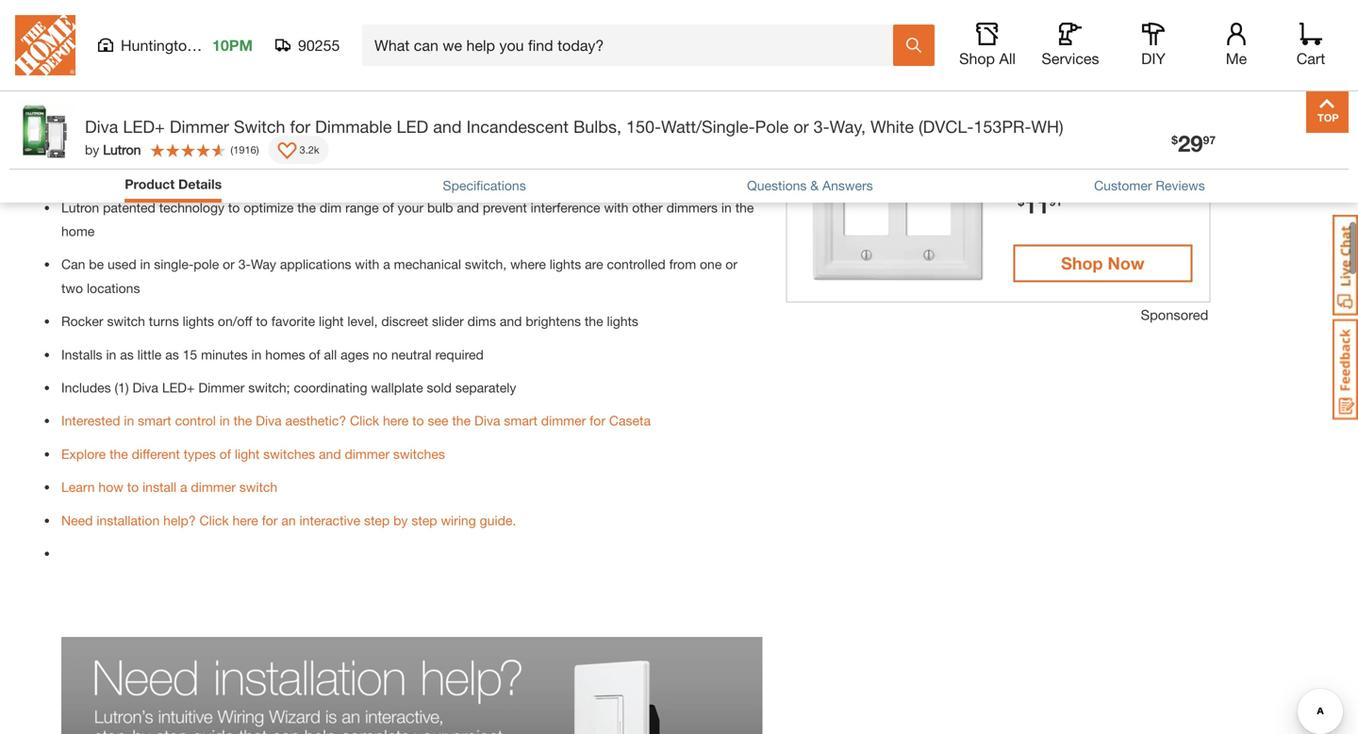 Task type: describe. For each thing, give the bounding box(es) containing it.
return
[[825, 37, 864, 52]]

3- inside can be used in single-pole or 3-way applications with a mechanical switch, where lights are controlled from one or two locations
[[238, 257, 251, 272]]

the left dim
[[297, 200, 316, 215]]

0 horizontal spatial white
[[871, 116, 914, 137]]

in left homes
[[251, 347, 262, 362]]

customer reviews
[[1094, 178, 1205, 193]]

with inside can be used in single-pole or 3-way applications with a mechanical switch, where lights are controlled from one or two locations
[[355, 257, 379, 272]]

0 horizontal spatial by
[[85, 142, 99, 158]]

me button
[[1206, 23, 1267, 68]]

aesthetic?
[[285, 413, 346, 429]]

in inside lutron patented technology to optimize the dim range of your bulb and prevent interference with other dimmers in the home
[[721, 200, 732, 215]]

for left list
[[493, 76, 509, 92]]

) for ( 128 )
[[1111, 166, 1114, 178]]

can
[[298, 133, 319, 149]]

provides
[[61, 133, 113, 149]]

bulbs,
[[573, 116, 622, 137]]

the up "explore the different types of light switches and dimmer switches" link
[[234, 413, 252, 429]]

answers
[[822, 178, 873, 193]]

0 vertical spatial with
[[102, 167, 126, 182]]

0 vertical spatial 3-
[[814, 116, 830, 137]]

elly 2 gang rocker composite wall plate - white link
[[1013, 99, 1193, 154]]

1 horizontal spatial light
[[319, 314, 344, 329]]

interactive
[[300, 513, 360, 528]]

led/cfl
[[299, 167, 353, 182]]

10pm
[[212, 36, 253, 54]]

need installation help? click here for an interactive step by step wiring guide.
[[61, 513, 516, 528]]

be
[[89, 257, 104, 272]]

display image
[[278, 142, 297, 161]]

the home depot logo image
[[15, 15, 75, 75]]

bulbs up "range"
[[357, 167, 389, 182]]

in inside can be used in single-pole or 3-way applications with a mechanical switch, where lights are controlled from one or two locations
[[140, 257, 150, 272]]

1 vertical spatial here
[[233, 513, 258, 528]]

90255 button
[[275, 36, 340, 55]]

policy
[[868, 37, 904, 52]]

tested
[[61, 76, 100, 92]]

29
[[1178, 130, 1203, 157]]

bulbs up other
[[616, 167, 648, 182]]

an
[[281, 513, 296, 528]]

for left flicker-
[[349, 76, 365, 92]]

wallplate
[[371, 380, 423, 396]]

diva right (1)
[[132, 380, 158, 396]]

0 horizontal spatial a
[[180, 480, 187, 495]]

cart link
[[1290, 23, 1332, 68]]

includes
[[61, 380, 111, 396]]

2 watt from the left
[[436, 167, 463, 182]]

list
[[513, 76, 529, 92]]

neutral
[[391, 347, 432, 362]]

works with up to 150-watt of dimmable led/cfl bulbs or 600-watt of incandescent/halogen bulbs
[[61, 167, 648, 182]]

plate
[[1110, 136, 1140, 151]]

chart
[[906, 7, 939, 23]]

0 horizontal spatial lights
[[183, 314, 214, 329]]

( 1916 )
[[231, 144, 259, 156]]

of left brands
[[290, 76, 301, 92]]

return policy link
[[825, 37, 904, 52]]

diva down the "compatibility
[[85, 116, 118, 137]]

works
[[61, 167, 98, 182]]

the up how
[[109, 447, 128, 462]]

a inside can be used in single-pole or 3-way applications with a mechanical switch, where lights are controlled from one or two locations
[[383, 257, 390, 272]]

compatibility chart link
[[825, 7, 939, 23]]

controlled
[[607, 257, 666, 272]]

incandescent/halogen
[[482, 167, 612, 182]]

product image image
[[14, 100, 75, 161]]

questions & answers
[[747, 178, 873, 193]]

patented
[[103, 200, 156, 215]]

brightens
[[526, 314, 581, 329]]

2 switches from the left
[[393, 447, 445, 462]]

product details
[[125, 176, 222, 192]]

1 vertical spatial 150-
[[164, 167, 191, 182]]

of right the 600-
[[466, 167, 478, 182]]

(dvcl-
[[919, 116, 974, 137]]

shop all button
[[957, 23, 1018, 68]]

services button
[[1040, 23, 1101, 68]]

interference
[[531, 200, 600, 215]]

chart
[[146, 100, 176, 116]]

view
[[674, 76, 700, 92]]

in right the control
[[220, 413, 230, 429]]

1 horizontal spatial dimmer
[[345, 447, 390, 462]]

two
[[61, 281, 83, 296]]

over
[[116, 133, 142, 149]]

learn how to install a dimmer switch
[[61, 480, 278, 495]]

1 watt from the left
[[191, 167, 219, 182]]

turns
[[149, 314, 179, 329]]

91
[[1050, 195, 1062, 208]]

need
[[61, 513, 93, 528]]

diva led+ dimmer switch for dimmable led and incandescent bulbs, 150-watt/single-pole or 3-way, white (dvcl-153pr-wh)
[[85, 116, 1064, 137]]

mechanical
[[394, 257, 461, 272]]

live chat image
[[1333, 215, 1358, 316]]

and right dims
[[500, 314, 522, 329]]

installation
[[97, 513, 160, 528]]

lights for can be used in single-pole or 3-way applications with a mechanical switch, where lights are controlled from one or two locations
[[550, 257, 581, 272]]

dimmable
[[237, 167, 296, 182]]

and inside lutron patented technology to optimize the dim range of your bulb and prevent interference with other dimmers in the home
[[457, 200, 479, 215]]

of right list
[[533, 76, 544, 92]]

with inside lutron patented technology to optimize the dim range of your bulb and prevent interference with other dimmers in the home
[[604, 200, 629, 215]]

feedback link image
[[1333, 319, 1358, 421]]

1 horizontal spatial click
[[350, 413, 379, 429]]

0 vertical spatial led+
[[123, 116, 165, 137]]

minutes
[[201, 347, 248, 362]]

( for 1916
[[231, 144, 233, 156]]

rocker inside elly 2 gang rocker composite wall plate - white
[[1084, 116, 1126, 131]]

specifications
[[443, 178, 526, 193]]

now
[[1108, 253, 1145, 273]]

bulb
[[427, 200, 453, 215]]

watt/single-
[[661, 116, 755, 137]]

different
[[132, 447, 180, 462]]

1 as from the left
[[120, 347, 134, 362]]

create
[[323, 133, 360, 149]]

you
[[273, 133, 294, 149]]

interested in smart control in the diva aesthetic? click here to see the diva smart dimmer for caseta link
[[61, 413, 651, 429]]

elly 2 gang rocker composite wall plate - white image
[[806, 99, 990, 283]]

1 smart from the left
[[138, 413, 171, 429]]

range
[[345, 200, 379, 215]]

need installation help? click here for an interactive step by step wiring guide. link
[[61, 513, 516, 528]]

interested
[[61, 413, 120, 429]]

lutron inside lutron patented technology to optimize the dim range of your bulb and prevent interference with other dimmers in the home
[[61, 200, 99, 215]]

dimmers
[[666, 200, 718, 215]]

perfect
[[386, 133, 427, 149]]

from
[[669, 257, 696, 272]]

caseta
[[609, 413, 651, 429]]

prevent
[[483, 200, 527, 215]]

technology
[[159, 200, 224, 215]]

white inside elly 2 gang rocker composite wall plate - white
[[1152, 136, 1186, 151]]

sponsored
[[1141, 306, 1209, 323]]

favorite
[[271, 314, 315, 329]]

and right led at top
[[433, 116, 462, 137]]

1 step from the left
[[364, 513, 390, 528]]

the down "questions" at the top right of the page
[[735, 200, 754, 215]]

applications
[[280, 257, 351, 272]]

to right how
[[127, 480, 139, 495]]

other
[[632, 200, 663, 215]]

explore the different types of light switches and dimmer switches link
[[61, 447, 445, 462]]

composite
[[1013, 136, 1078, 151]]

600-
[[408, 167, 436, 182]]

control
[[175, 413, 216, 429]]

shop all
[[959, 50, 1016, 67]]

shop now button
[[1013, 245, 1193, 282]]

lights for rocker switch turns lights on/off to favorite light level, discreet slider dims and brightens the lights
[[607, 314, 638, 329]]

separately
[[455, 380, 516, 396]]

bulbs down park
[[181, 76, 213, 92]]

where
[[510, 257, 546, 272]]

) for ( 1916 )
[[256, 144, 259, 156]]



Task type: vqa. For each thing, say whether or not it's contained in the screenshot.
bottom "150-"
yes



Task type: locate. For each thing, give the bounding box(es) containing it.
1 horizontal spatial step
[[412, 513, 437, 528]]

top button
[[1306, 91, 1349, 133]]

and down aesthetic?
[[319, 447, 341, 462]]

3.2k button
[[268, 136, 329, 164]]

2 vertical spatial with
[[355, 257, 379, 272]]

1 vertical spatial lutron
[[61, 200, 99, 215]]

learn
[[61, 480, 95, 495]]

and left dozens
[[217, 76, 239, 92]]

with left up in the left of the page
[[102, 167, 126, 182]]

switches down aesthetic?
[[263, 447, 315, 462]]

1 horizontal spatial switches
[[393, 447, 445, 462]]

white right way,
[[871, 116, 914, 137]]

( for 128
[[1092, 166, 1094, 178]]

2 vertical spatial dimmer
[[191, 480, 236, 495]]

step left "wiring"
[[412, 513, 437, 528]]

What can we help you find today? search field
[[374, 25, 892, 65]]

3-
[[814, 116, 830, 137], [238, 257, 251, 272]]

1 horizontal spatial watt
[[436, 167, 463, 182]]

0 vertical spatial $
[[1172, 133, 1178, 147]]

1 vertical spatial by
[[393, 513, 408, 528]]

in right dimmers
[[721, 200, 732, 215]]

0 horizontal spatial click
[[199, 513, 229, 528]]

bulbs left view
[[637, 76, 670, 92]]

of left "your"
[[382, 200, 394, 215]]

installs
[[61, 347, 102, 362]]

on/off
[[218, 314, 252, 329]]

includes (1) diva led+ dimmer switch; coordinating wallplate sold separately
[[61, 380, 516, 396]]

way
[[251, 257, 276, 272]]

of
[[166, 76, 177, 92], [290, 76, 301, 92], [533, 76, 544, 92], [222, 167, 234, 182], [466, 167, 478, 182], [382, 200, 394, 215], [309, 347, 320, 362], [220, 447, 231, 462]]

1 horizontal spatial by
[[393, 513, 408, 528]]

0 vertical spatial by
[[85, 142, 99, 158]]

1 horizontal spatial lutron
[[103, 142, 141, 158]]

1 vertical spatial dimmer
[[198, 380, 245, 396]]

0 horizontal spatial step
[[364, 513, 390, 528]]

the right brightens
[[585, 314, 603, 329]]

to inside lutron patented technology to optimize the dim range of your bulb and prevent interference with other dimmers in the home
[[228, 200, 240, 215]]

to left optimize
[[228, 200, 240, 215]]

customer
[[1094, 178, 1152, 193]]

0 vertical spatial click
[[350, 413, 379, 429]]

dimmer down chart
[[170, 116, 229, 137]]

in right installs
[[106, 347, 116, 362]]

rocker switch turns lights on/off to favorite light level, discreet slider dims and brightens the lights
[[61, 314, 638, 329]]

questions
[[747, 178, 807, 193]]

dimmable
[[315, 116, 392, 137]]

dimmer down minutes
[[198, 380, 245, 396]]

dimmer down interested in smart control in the diva aesthetic? click here to see the diva smart dimmer for caseta link at the left
[[345, 447, 390, 462]]

1 horizontal spatial here
[[383, 413, 409, 429]]

step
[[364, 513, 390, 528], [412, 513, 437, 528]]

11
[[1024, 191, 1050, 218]]

single-
[[154, 257, 194, 272]]

incandescent
[[466, 116, 569, 137]]

for left caseta
[[590, 413, 606, 429]]

$ inside $ 29 97
[[1172, 133, 1178, 147]]

1 vertical spatial light
[[319, 314, 344, 329]]

switch
[[234, 116, 285, 137]]

shop inside button
[[959, 50, 995, 67]]

rocker up installs
[[61, 314, 103, 329]]

0 horizontal spatial with
[[102, 167, 126, 182]]

0 vertical spatial switch
[[107, 314, 145, 329]]

here down wallplate
[[383, 413, 409, 429]]

lutron patented technology to optimize the dim range of your bulb and prevent interference with other dimmers in the home
[[61, 200, 754, 239]]

1 horizontal spatial a
[[383, 257, 390, 272]]

2 horizontal spatial with
[[604, 200, 629, 215]]

1 horizontal spatial $
[[1172, 133, 1178, 147]]

1 vertical spatial shop
[[1061, 253, 1103, 273]]

$ 11 91 shop now
[[1018, 191, 1145, 273]]

way,
[[830, 116, 866, 137]]

see
[[428, 413, 449, 429]]

shop left all in the right of the page
[[959, 50, 995, 67]]

cart
[[1297, 50, 1325, 67]]

and inside tested on 1,000s of bulbs and dozens of brands for flicker-free dimming, for list of recommended bulbs view "compatibility chart
[[217, 76, 239, 92]]

0 horizontal spatial switches
[[263, 447, 315, 462]]

0 horizontal spatial watt
[[191, 167, 219, 182]]

by
[[85, 142, 99, 158], [393, 513, 408, 528]]

switch down locations
[[107, 314, 145, 329]]

( left so
[[231, 144, 233, 156]]

interested in smart control in the diva aesthetic? click here to see the diva smart dimmer for caseta
[[61, 413, 651, 429]]

0 horizontal spatial as
[[120, 347, 134, 362]]

0 vertical spatial here
[[383, 413, 409, 429]]

0 horizontal spatial dimmer
[[191, 480, 236, 495]]

or
[[794, 116, 809, 137], [393, 167, 405, 182], [223, 257, 235, 272], [726, 257, 738, 272]]

( down 'wall'
[[1092, 166, 1094, 178]]

a right install
[[180, 480, 187, 495]]

0 vertical spatial )
[[256, 144, 259, 156]]

2 vertical spatial light
[[235, 447, 260, 462]]

gang
[[1049, 116, 1081, 131]]

(
[[231, 144, 233, 156], [1092, 166, 1094, 178]]

dim
[[320, 200, 342, 215]]

step right interactive
[[364, 513, 390, 528]]

1 horizontal spatial smart
[[504, 413, 538, 429]]

so
[[255, 133, 269, 149]]

diva down switch;
[[256, 413, 282, 429]]

2 horizontal spatial lights
[[607, 314, 638, 329]]

led+
[[123, 116, 165, 137], [162, 380, 195, 396]]

here left an
[[233, 513, 258, 528]]

smart up different
[[138, 413, 171, 429]]

lutron up up in the left of the page
[[103, 142, 141, 158]]

for up 3.2k
[[290, 116, 310, 137]]

0 horizontal spatial )
[[256, 144, 259, 156]]

lutron
[[103, 142, 141, 158], [61, 200, 99, 215]]

in right used
[[140, 257, 150, 272]]

watt down the lighting at the top
[[191, 167, 219, 182]]

0 horizontal spatial (
[[231, 144, 233, 156]]

1 vertical spatial with
[[604, 200, 629, 215]]

are
[[585, 257, 603, 272]]

by up works
[[85, 142, 99, 158]]

explore the different types of light switches and dimmer switches
[[61, 447, 445, 462]]

1 vertical spatial switch
[[239, 480, 278, 495]]

and
[[217, 76, 239, 92], [433, 116, 462, 137], [457, 200, 479, 215], [500, 314, 522, 329], [319, 447, 341, 462]]

install
[[142, 480, 176, 495]]

dims
[[467, 314, 496, 329]]

as left the 15 in the left of the page
[[165, 347, 179, 362]]

led+ down the 15 in the left of the page
[[162, 380, 195, 396]]

light right led at top
[[431, 133, 456, 149]]

1 horizontal spatial as
[[165, 347, 179, 362]]

to right up in the left of the page
[[149, 167, 161, 182]]

0 vertical spatial rocker
[[1084, 116, 1126, 131]]

1 vertical spatial 3-
[[238, 257, 251, 272]]

1 horizontal spatial 3-
[[814, 116, 830, 137]]

brands
[[305, 76, 346, 92]]

light right types
[[235, 447, 260, 462]]

your
[[398, 200, 424, 215]]

activity
[[504, 133, 545, 149]]

1 vertical spatial )
[[1111, 166, 1114, 178]]

diy button
[[1123, 23, 1184, 68]]

lights inside can be used in single-pole or 3-way applications with a mechanical switch, where lights are controlled from one or two locations
[[550, 257, 581, 272]]

1 horizontal spatial 150-
[[626, 116, 661, 137]]

for left any
[[459, 133, 475, 149]]

1 horizontal spatial (
[[1092, 166, 1094, 178]]

0 horizontal spatial light
[[235, 447, 260, 462]]

lutron wiring wizard for installation help for dimmer switches, fan switches, 3 way switches image
[[61, 637, 762, 735]]

1 switches from the left
[[263, 447, 315, 462]]

$ inside $ 11 91 shop now
[[1018, 195, 1024, 208]]

0 vertical spatial dimmer
[[541, 413, 586, 429]]

of left all
[[309, 347, 320, 362]]

to right on/off
[[256, 314, 268, 329]]

ages
[[341, 347, 369, 362]]

1 vertical spatial rocker
[[61, 314, 103, 329]]

1 horizontal spatial lights
[[550, 257, 581, 272]]

) down "plate"
[[1111, 166, 1114, 178]]

optimize
[[244, 200, 294, 215]]

0 horizontal spatial switch
[[107, 314, 145, 329]]

the right the see
[[452, 413, 471, 429]]

2 as from the left
[[165, 347, 179, 362]]

0 horizontal spatial 150-
[[164, 167, 191, 182]]

0 horizontal spatial 3-
[[238, 257, 251, 272]]

( 128 )
[[1092, 166, 1114, 178]]

0 vertical spatial light
[[431, 133, 456, 149]]

by left "wiring"
[[393, 513, 408, 528]]

specifications button
[[443, 176, 526, 196], [443, 176, 526, 196]]

explore
[[61, 447, 106, 462]]

click right help?
[[199, 513, 229, 528]]

1 horizontal spatial with
[[355, 257, 379, 272]]

0 horizontal spatial lutron
[[61, 200, 99, 215]]

2 step from the left
[[412, 513, 437, 528]]

of up chart
[[166, 76, 177, 92]]

1 vertical spatial dimmer
[[345, 447, 390, 462]]

the right create
[[363, 133, 382, 149]]

can be used in single-pole or 3-way applications with a mechanical switch, where lights are controlled from one or two locations
[[61, 257, 738, 296]]

$ left 91
[[1018, 195, 1024, 208]]

1 vertical spatial a
[[180, 480, 187, 495]]

required
[[435, 347, 484, 362]]

smart down separately
[[504, 413, 538, 429]]

diva
[[85, 116, 118, 137], [132, 380, 158, 396], [256, 413, 282, 429], [474, 413, 500, 429]]

as
[[120, 347, 134, 362], [165, 347, 179, 362]]

here
[[383, 413, 409, 429], [233, 513, 258, 528]]

1 horizontal spatial white
[[1152, 136, 1186, 151]]

huntington
[[121, 36, 195, 54]]

provides over 250 lighting levels so you can create the perfect light for any activity
[[61, 133, 545, 149]]

lights up the 15 in the left of the page
[[183, 314, 214, 329]]

$ for 29
[[1172, 133, 1178, 147]]

0 vertical spatial 150-
[[626, 116, 661, 137]]

click down wallplate
[[350, 413, 379, 429]]

150- up technology
[[164, 167, 191, 182]]

0 vertical spatial shop
[[959, 50, 995, 67]]

1 vertical spatial (
[[1092, 166, 1094, 178]]

0 vertical spatial (
[[231, 144, 233, 156]]

2 horizontal spatial light
[[431, 133, 456, 149]]

with right the applications
[[355, 257, 379, 272]]

home
[[61, 224, 95, 239]]

1 horizontal spatial switch
[[239, 480, 278, 495]]

153pr-
[[974, 116, 1031, 137]]

shop left "now"
[[1061, 253, 1103, 273]]

park
[[200, 36, 230, 54]]

of inside lutron patented technology to optimize the dim range of your bulb and prevent interference with other dimmers in the home
[[382, 200, 394, 215]]

3.2k
[[300, 144, 319, 156]]

0 horizontal spatial here
[[233, 513, 258, 528]]

levels
[[218, 133, 251, 149]]

150- right bulbs,
[[626, 116, 661, 137]]

0 horizontal spatial $
[[1018, 195, 1024, 208]]

lights down controlled
[[607, 314, 638, 329]]

questions & answers button
[[747, 176, 873, 196], [747, 176, 873, 196]]

) down switch
[[256, 144, 259, 156]]

lights left 'are' at left top
[[550, 257, 581, 272]]

light left the level,
[[319, 314, 344, 329]]

0 horizontal spatial smart
[[138, 413, 171, 429]]

0 vertical spatial dimmer
[[170, 116, 229, 137]]

tested on 1,000s of bulbs and dozens of brands for flicker-free dimming, for list of recommended bulbs view "compatibility chart
[[61, 76, 700, 116]]

switches down the see
[[393, 447, 445, 462]]

)
[[256, 144, 259, 156], [1111, 166, 1114, 178]]

1 horizontal spatial rocker
[[1084, 116, 1126, 131]]

dimming,
[[435, 76, 489, 92]]

switch down "explore the different types of light switches and dimmer switches" link
[[239, 480, 278, 495]]

0 horizontal spatial shop
[[959, 50, 995, 67]]

$
[[1172, 133, 1178, 147], [1018, 195, 1024, 208]]

and down specifications
[[457, 200, 479, 215]]

1 vertical spatial led+
[[162, 380, 195, 396]]

0 vertical spatial a
[[383, 257, 390, 272]]

diy
[[1141, 50, 1166, 67]]

dimmer down types
[[191, 480, 236, 495]]

elly
[[1013, 116, 1034, 131]]

a left mechanical
[[383, 257, 390, 272]]

a
[[383, 257, 390, 272], [180, 480, 187, 495]]

90255
[[298, 36, 340, 54]]

services
[[1042, 50, 1099, 67]]

led+ down chart
[[123, 116, 165, 137]]

1 horizontal spatial )
[[1111, 166, 1114, 178]]

for
[[349, 76, 365, 92], [493, 76, 509, 92], [290, 116, 310, 137], [459, 133, 475, 149], [590, 413, 606, 429], [262, 513, 278, 528]]

diva down separately
[[474, 413, 500, 429]]

of right details
[[222, 167, 234, 182]]

lutron up home
[[61, 200, 99, 215]]

for left an
[[262, 513, 278, 528]]

0 vertical spatial lutron
[[103, 142, 141, 158]]

shop inside $ 11 91 shop now
[[1061, 253, 1103, 273]]

1 vertical spatial click
[[199, 513, 229, 528]]

watt up bulb
[[436, 167, 463, 182]]

$ for 11
[[1018, 195, 1024, 208]]

1 horizontal spatial shop
[[1061, 253, 1103, 273]]

all
[[324, 347, 337, 362]]

can
[[61, 257, 85, 272]]

to left the see
[[412, 413, 424, 429]]

2 horizontal spatial dimmer
[[541, 413, 586, 429]]

any
[[479, 133, 500, 149]]

$ right -
[[1172, 133, 1178, 147]]

dimmer left caseta
[[541, 413, 586, 429]]

help?
[[163, 513, 196, 528]]

in down (1)
[[124, 413, 134, 429]]

1 vertical spatial $
[[1018, 195, 1024, 208]]

2
[[1038, 116, 1045, 131]]

switches
[[263, 447, 315, 462], [393, 447, 445, 462]]

rocker up 'wall'
[[1084, 116, 1126, 131]]

dozens
[[243, 76, 286, 92]]

1,000s
[[122, 76, 162, 92]]

as left little
[[120, 347, 134, 362]]

customer reviews button
[[1094, 176, 1205, 196], [1094, 176, 1205, 196]]

pole
[[755, 116, 789, 137]]

bulbs
[[181, 76, 213, 92], [637, 76, 670, 92], [357, 167, 389, 182], [616, 167, 648, 182]]

2 smart from the left
[[504, 413, 538, 429]]

types
[[184, 447, 216, 462]]

0 horizontal spatial rocker
[[61, 314, 103, 329]]

white right -
[[1152, 136, 1186, 151]]

with left other
[[604, 200, 629, 215]]

of right types
[[220, 447, 231, 462]]



